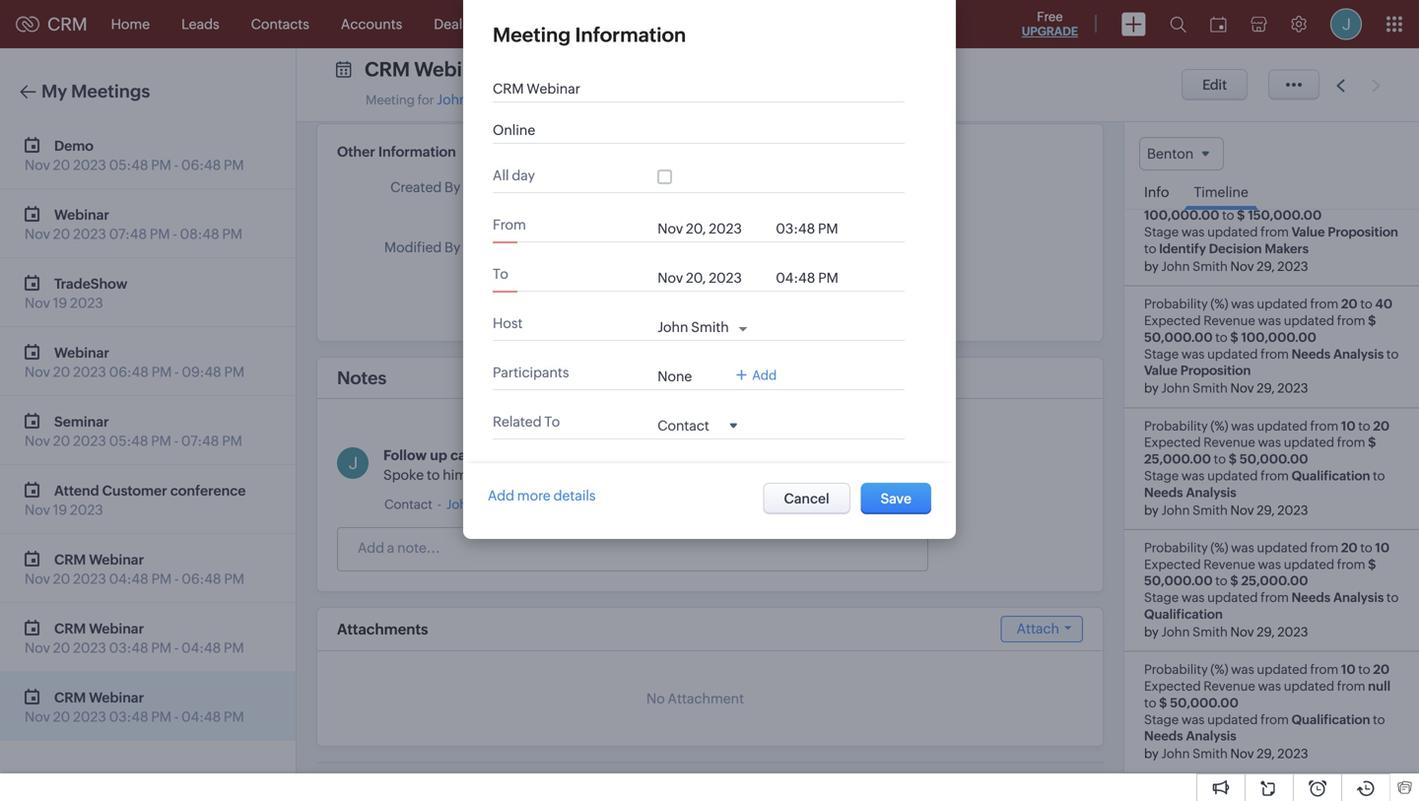 Task type: vqa. For each thing, say whether or not it's contained in the screenshot.


Task type: describe. For each thing, give the bounding box(es) containing it.
to inside stage was updated from needs analysis to value proposition
[[1387, 347, 1399, 361]]

100,000.00 inside $ 100,000.00
[[1144, 208, 1220, 223]]

1 vertical spatial john butt (sample) link
[[446, 495, 558, 514]]

demo
[[54, 138, 94, 154]]

probability (%) was updated from 20 to 40
[[1144, 297, 1393, 312]]

(%) for to $ 100,000.00
[[1211, 297, 1229, 312]]

info
[[1144, 184, 1169, 200]]

attachments
[[337, 621, 428, 638]]

Add a note... field
[[338, 538, 926, 558]]

john smith for created by
[[500, 180, 571, 196]]

customer
[[102, 483, 167, 499]]

stage for qualification
[[1144, 590, 1179, 605]]

19 inside tradeshow nov 19 2023
[[53, 295, 67, 311]]

$ 100,000.00
[[1144, 191, 1376, 223]]

webinar nov 20 2023 06:48 pm - 09:48 pm
[[25, 345, 245, 380]]

contact - john butt (sample) • add note
[[384, 497, 626, 512]]

- inside the webinar nov 20 2023 07:48 pm - 08:48 pm
[[173, 226, 177, 242]]

- inside seminar nov 20 2023 05:48 pm - 07:48 pm
[[174, 433, 178, 449]]

1 horizontal spatial add
[[569, 497, 594, 512]]

2023 inside tradeshow nov 19 2023
[[70, 295, 103, 311]]

no attachment
[[646, 691, 744, 707]]

meetings link
[[551, 0, 642, 48]]

stage was updated from needs analysis to value proposition
[[1144, 347, 1399, 378]]

(%) inside probability (%) was updated from 10 to 20 expected revenue was updated from null to $ 50,000.00 stage was updated from qualification to needs analysis by john smith nov 29, 2023
[[1211, 662, 1229, 677]]

by for identify decision makers
[[1144, 259, 1159, 274]]

stage inside probability (%) was updated from 10 to 20 expected revenue was updated from null to $ 50,000.00 stage was updated from qualification to needs analysis by john smith nov 29, 2023
[[1144, 712, 1179, 727]]

19 inside attend customer conference nov 19 2023
[[53, 502, 67, 518]]

recent
[[836, 371, 878, 385]]

value inside stage was updated from value proposition to identify decision makers
[[1292, 225, 1325, 240]]

contacts
[[251, 16, 309, 32]]

deal
[[560, 92, 588, 107]]

from inside stage was updated from needs analysis to value proposition
[[1261, 347, 1289, 361]]

1 vertical spatial meetings
[[71, 81, 150, 102]]

identify
[[1159, 241, 1206, 256]]

contacts link
[[235, 0, 325, 48]]

benton
[[595, 92, 642, 107]]

attend
[[54, 483, 99, 499]]

(
[[591, 92, 595, 107]]

analysis inside stage was updated from needs analysis to value proposition
[[1333, 347, 1384, 361]]

2 03:48 from the top
[[109, 709, 148, 725]]

up
[[430, 447, 447, 463]]

follow up call spoke to him today. wants a call after 3 months
[[383, 447, 681, 483]]

to inside stage was updated from qualification to needs analysis
[[1373, 469, 1385, 483]]

updated inside stage was updated from qualification to needs analysis
[[1207, 469, 1258, 483]]

probability (%) was updated from 20 to 10
[[1144, 541, 1390, 555]]

add for add more details
[[488, 488, 514, 504]]

10 for probability (%) was updated from 10 to 20 expected revenue was updated from null to $ 50,000.00 stage was updated from qualification to needs analysis by john smith nov 29, 2023
[[1341, 662, 1356, 677]]

29, for $ 100,000.00
[[1257, 381, 1275, 396]]

2 vertical spatial john smith
[[658, 319, 729, 335]]

crm webinar
[[365, 58, 493, 81]]

attend customer conference nov 19 2023
[[25, 483, 246, 518]]

1 vertical spatial to
[[544, 414, 560, 430]]

)
[[642, 92, 646, 107]]

$ inside $ 100,000.00
[[1368, 191, 1376, 206]]

revenue inside probability (%) was updated from 10 to 20 expected revenue was updated from null to $ 50,000.00 stage was updated from qualification to needs analysis by john smith nov 29, 2023
[[1204, 679, 1255, 694]]

2023 inside attend customer conference nov 19 2023
[[70, 502, 103, 518]]

to $ 150,000.00
[[1220, 208, 1322, 223]]

qualification inside stage was updated from qualification to needs analysis
[[1292, 469, 1370, 483]]

Contact field
[[658, 417, 737, 434]]

08:48
[[180, 226, 219, 242]]

01:48 for modified by
[[555, 263, 587, 276]]

my
[[41, 81, 67, 102]]

to inside stage was updated from needs analysis to qualification
[[1387, 590, 1399, 605]]

conference
[[170, 483, 246, 499]]

mon, for created by
[[584, 182, 612, 195]]

leads link
[[166, 0, 235, 48]]

other
[[337, 144, 375, 160]]

20 inside the webinar nov 20 2023 07:48 pm - 08:48 pm
[[53, 226, 70, 242]]

john smith for modified by
[[500, 240, 571, 256]]

meeting information
[[493, 24, 686, 46]]

information for other information
[[378, 144, 456, 160]]

meeting for meeting information
[[493, 24, 571, 46]]

for
[[417, 93, 434, 107]]

Title text field
[[493, 81, 887, 97]]

from inside stage was updated from needs analysis to qualification
[[1261, 590, 1289, 605]]

150,000.00
[[1248, 208, 1322, 223]]

1 vertical spatial call
[[563, 467, 586, 483]]

makers
[[1265, 241, 1309, 256]]

value inside stage was updated from needs analysis to value proposition
[[1144, 363, 1178, 378]]

meeting for john butt (sample) deal ( benton )
[[366, 92, 646, 107]]

1 03:48 from the top
[[109, 640, 148, 656]]

stage for needs analysis
[[1144, 469, 1179, 483]]

to inside stage was updated from value proposition to identify decision makers
[[1144, 241, 1157, 256]]

01:48 for created by
[[555, 203, 587, 216]]

analysis inside stage was updated from needs analysis to qualification
[[1333, 590, 1384, 605]]

mon, 20 nov 2023 01:48 pm for created by
[[500, 182, 629, 216]]

months
[[632, 467, 681, 483]]

•
[[555, 497, 560, 512]]

by john smith nov 29, 2023 for $ 100,000.00
[[1144, 381, 1308, 396]]

crm inside crm webinar nov 20 2023 04:48 pm - 06:48 pm
[[54, 552, 86, 568]]

to $ 50,000.00
[[1211, 452, 1308, 467]]

note
[[597, 497, 626, 512]]

seminar
[[54, 414, 109, 430]]

add more details link
[[488, 488, 596, 504]]

seminar nov 20 2023 05:48 pm - 07:48 pm
[[25, 414, 242, 449]]

information for meeting information
[[575, 24, 686, 46]]

today.
[[470, 467, 509, 483]]

by inside probability (%) was updated from 10 to 20 expected revenue was updated from null to $ 50,000.00 stage was updated from qualification to needs analysis by john smith nov 29, 2023
[[1144, 747, 1159, 761]]

25,000.00 inside $ 25,000.00
[[1144, 452, 1211, 467]]

updated inside stage was updated from needs analysis to qualification
[[1207, 590, 1258, 605]]

29, for identify decision makers
[[1257, 259, 1275, 274]]

participants
[[493, 365, 569, 380]]

host for host
[[493, 315, 523, 331]]

nov inside probability (%) was updated from 10 to 20 expected revenue was updated from null to $ 50,000.00 stage was updated from qualification to needs analysis by john smith nov 29, 2023
[[1230, 747, 1254, 761]]

related
[[493, 414, 542, 430]]

deals link
[[418, 0, 485, 48]]

stage was updated from qualification to needs analysis
[[1144, 469, 1385, 500]]

by john smith nov 29, 2023 for identify decision makers
[[1144, 259, 1308, 274]]

crm link
[[16, 14, 87, 34]]

- inside webinar nov 20 2023 06:48 pm - 09:48 pm
[[175, 364, 179, 380]]

nov inside crm webinar nov 20 2023 04:48 pm - 06:48 pm
[[25, 571, 50, 587]]

search image
[[1170, 16, 1187, 33]]

0 vertical spatial to
[[493, 266, 508, 282]]

leads
[[181, 16, 219, 32]]

spoke
[[383, 467, 424, 483]]

other information
[[337, 144, 456, 160]]

upgrade
[[1022, 25, 1078, 38]]

nov inside the webinar nov 20 2023 07:48 pm - 08:48 pm
[[25, 226, 50, 242]]

contact for contact - john butt (sample) • add note
[[384, 497, 433, 512]]

Location text field
[[493, 122, 887, 138]]

no
[[646, 691, 665, 707]]

nov inside demo nov 20 2023 05:48 pm - 06:48 pm
[[25, 157, 50, 173]]

$ 50,000.00 for 100,000.00
[[1144, 313, 1376, 345]]

expected for probability (%) was updated from 10 to 20
[[1144, 435, 1201, 450]]

06:48 inside webinar nov 20 2023 06:48 pm - 09:48 pm
[[109, 364, 149, 380]]

modified
[[384, 239, 442, 255]]

free upgrade
[[1022, 9, 1078, 38]]

modified by
[[384, 239, 461, 255]]

probability for probability (%) was updated from 10 to 20 expected revenue was updated from null to $ 50,000.00 stage was updated from qualification to needs analysis by john smith nov 29, 2023
[[1144, 662, 1208, 677]]

previous record image
[[1337, 79, 1345, 92]]

free
[[1037, 9, 1063, 24]]

all day
[[493, 168, 535, 183]]

a
[[553, 467, 561, 483]]

needs inside stage was updated from needs analysis to qualification
[[1292, 590, 1331, 605]]

timeline
[[1194, 184, 1249, 200]]

was inside stage was updated from value proposition to identify decision makers
[[1182, 225, 1205, 240]]

him
[[443, 467, 467, 483]]

needs inside stage was updated from qualification to needs analysis
[[1144, 485, 1183, 500]]

qualification inside probability (%) was updated from 10 to 20 expected revenue was updated from null to $ 50,000.00 stage was updated from qualification to needs analysis by john smith nov 29, 2023
[[1292, 712, 1370, 727]]

06:48 inside crm webinar nov 20 2023 04:48 pm - 06:48 pm
[[182, 571, 221, 587]]

1 vertical spatial 04:48
[[181, 640, 221, 656]]

by john smith nov 29, 2023 for $ 25,000.00
[[1144, 625, 1308, 640]]

20 inside probability (%) was updated from 10 to 20 expected revenue was updated from null to $ 50,000.00 stage was updated from qualification to needs analysis by john smith nov 29, 2023
[[1373, 662, 1390, 677]]

04:48 inside crm webinar nov 20 2023 04:48 pm - 06:48 pm
[[109, 571, 149, 587]]

details
[[554, 488, 596, 504]]

accounts link
[[325, 0, 418, 48]]

nov inside attend customer conference nov 19 2023
[[25, 502, 50, 518]]

20 inside demo nov 20 2023 05:48 pm - 06:48 pm
[[53, 157, 70, 173]]

none
[[658, 369, 692, 384]]

recent last
[[836, 371, 905, 385]]

created
[[390, 179, 442, 195]]

search element
[[1158, 0, 1198, 48]]

created by
[[390, 179, 461, 195]]

revenue for $ 100,000.00
[[1204, 313, 1255, 328]]

host john smith
[[670, 92, 772, 107]]

demo nov 20 2023 05:48 pm - 06:48 pm
[[25, 138, 244, 173]]

profile image
[[1331, 8, 1362, 40]]

attach
[[1017, 621, 1059, 637]]

probability for probability (%) was updated from 20 to 40
[[1144, 297, 1208, 312]]

updated inside stage was updated from needs analysis to value proposition
[[1207, 347, 1258, 361]]



Task type: locate. For each thing, give the bounding box(es) containing it.
0 horizontal spatial call
[[450, 447, 474, 463]]

1 (%) from the top
[[1211, 297, 1229, 312]]

2 05:48 from the top
[[109, 433, 148, 449]]

nov inside webinar nov 20 2023 06:48 pm - 09:48 pm
[[25, 364, 50, 380]]

3 probability from the top
[[1144, 541, 1208, 555]]

null
[[1368, 679, 1391, 694]]

0 horizontal spatial 07:48
[[109, 226, 147, 242]]

revenue for $ 50,000.00
[[1204, 435, 1255, 450]]

stage inside stage was updated from value proposition to identify decision makers
[[1144, 225, 1179, 240]]

1 horizontal spatial value
[[1292, 225, 1325, 240]]

by john smith nov 29, 2023 down stage was updated from needs analysis to qualification
[[1144, 625, 1308, 640]]

day
[[512, 168, 535, 183]]

meeting
[[493, 24, 571, 46], [366, 93, 415, 107]]

0 vertical spatial expected revenue was updated from
[[1144, 313, 1368, 328]]

1 horizontal spatial 25,000.00
[[1241, 574, 1308, 589]]

0 horizontal spatial 100,000.00
[[1144, 208, 1220, 223]]

1 vertical spatial meeting
[[366, 93, 415, 107]]

john
[[437, 92, 468, 107], [700, 92, 731, 107], [500, 180, 531, 196], [500, 240, 531, 256], [1161, 259, 1190, 274], [658, 319, 688, 335], [1161, 381, 1190, 396], [446, 497, 475, 512], [767, 497, 796, 512], [1161, 503, 1190, 518], [1161, 625, 1190, 640], [1161, 747, 1190, 761]]

1 expected revenue was updated from from the top
[[1144, 313, 1368, 328]]

accounts
[[341, 16, 402, 32]]

3 (%) from the top
[[1211, 541, 1229, 555]]

10 for probability (%) was updated from 10 to 20
[[1341, 419, 1356, 433]]

0 vertical spatial 03:48
[[109, 640, 148, 656]]

revenue up to $ 100,000.00
[[1204, 313, 1255, 328]]

07:48 inside the webinar nov 20 2023 07:48 pm - 08:48 pm
[[109, 226, 147, 242]]

1 mon, 20 nov 2023 01:48 pm from the top
[[500, 182, 629, 216]]

$ 50,000.00
[[1144, 313, 1376, 345], [1144, 557, 1376, 589]]

nov inside seminar nov 20 2023 05:48 pm - 07:48 pm
[[25, 433, 50, 449]]

(%) down stage was updated from needs analysis to qualification
[[1211, 662, 1229, 677]]

1 vertical spatial 10
[[1375, 541, 1390, 555]]

0 horizontal spatial to
[[493, 266, 508, 282]]

webinar inside crm webinar nov 20 2023 04:48 pm - 06:48 pm
[[89, 552, 144, 568]]

05:48 inside demo nov 20 2023 05:48 pm - 06:48 pm
[[109, 157, 148, 173]]

expected
[[1144, 313, 1201, 328], [1144, 435, 1201, 450], [1144, 557, 1201, 572], [1144, 679, 1201, 694]]

2023 inside crm webinar nov 20 2023 04:48 pm - 06:48 pm
[[73, 571, 106, 587]]

1 vertical spatial 06:48
[[109, 364, 149, 380]]

1 vertical spatial mon, 20 nov 2023 01:48 pm
[[500, 242, 629, 276]]

host up participants
[[493, 315, 523, 331]]

add note link
[[569, 495, 626, 514]]

2 mon, from the top
[[584, 242, 612, 255]]

proposition up 40
[[1328, 225, 1398, 240]]

1 vertical spatial mon,
[[584, 242, 612, 255]]

0 vertical spatial john smith
[[500, 180, 571, 196]]

1 vertical spatial 05:48
[[109, 433, 148, 449]]

0 vertical spatial meeting
[[493, 24, 571, 46]]

proposition inside stage was updated from needs analysis to value proposition
[[1181, 363, 1251, 378]]

revenue up to $ 50,000.00
[[1204, 435, 1255, 450]]

2 01:48 from the top
[[555, 263, 587, 276]]

home
[[111, 16, 150, 32]]

0 horizontal spatial meeting
[[366, 93, 415, 107]]

meeting up the meeting for john butt (sample) deal ( benton )
[[493, 24, 571, 46]]

after
[[588, 467, 619, 483]]

29, for $ 25,000.00
[[1257, 625, 1275, 640]]

1 horizontal spatial proposition
[[1328, 225, 1398, 240]]

mmm d, yyyy text field for from
[[658, 221, 766, 237]]

10 inside probability (%) was updated from 10 to 20 expected revenue was updated from null to $ 50,000.00 stage was updated from qualification to needs analysis by john smith nov 29, 2023
[[1341, 662, 1356, 677]]

meeting for meeting for john butt (sample) deal ( benton )
[[366, 93, 415, 107]]

3
[[621, 467, 630, 483]]

call
[[450, 447, 474, 463], [563, 467, 586, 483]]

benton link
[[595, 92, 642, 107]]

john butt (sample) link down today.
[[446, 495, 558, 514]]

2 $ 50,000.00 from the top
[[1144, 557, 1376, 589]]

butt for deal
[[470, 92, 497, 107]]

contact down 'spoke'
[[384, 497, 433, 512]]

information up benton
[[575, 24, 686, 46]]

meeting left for
[[366, 93, 415, 107]]

0 vertical spatial by
[[445, 179, 461, 195]]

3 29, from the top
[[1257, 503, 1275, 518]]

hh:mm a text field
[[776, 221, 855, 237]]

0 horizontal spatial contact
[[384, 497, 433, 512]]

contact for contact
[[658, 418, 709, 434]]

decision
[[1209, 241, 1262, 256]]

contact down the "none"
[[658, 418, 709, 434]]

05:48 inside seminar nov 20 2023 05:48 pm - 07:48 pm
[[109, 433, 148, 449]]

0 vertical spatial 04:48
[[109, 571, 149, 587]]

1 by john smith nov 29, 2023 from the top
[[1144, 259, 1308, 274]]

by john smith
[[748, 497, 834, 512]]

john smith up the "none"
[[658, 319, 729, 335]]

1 01:48 from the top
[[555, 203, 587, 216]]

0 horizontal spatial 25,000.00
[[1144, 452, 1211, 467]]

by right modified
[[445, 239, 461, 255]]

webinar nov 20 2023 07:48 pm - 08:48 pm
[[25, 207, 243, 242]]

4 expected from the top
[[1144, 679, 1201, 694]]

0 vertical spatial proposition
[[1328, 225, 1398, 240]]

1 vertical spatial 100,000.00
[[1241, 330, 1317, 345]]

probability inside probability (%) was updated from 10 to 20 expected revenue was updated from null to $ 50,000.00 stage was updated from qualification to needs analysis by john smith nov 29, 2023
[[1144, 662, 1208, 677]]

0 vertical spatial 01:48
[[555, 203, 587, 216]]

(sample) for •
[[505, 497, 558, 512]]

from inside stage was updated from qualification to needs analysis
[[1261, 469, 1289, 483]]

butt right for
[[470, 92, 497, 107]]

2 revenue from the top
[[1204, 435, 1255, 450]]

by for $ 50,000.00
[[1144, 503, 1159, 518]]

by john smith nov 29, 2023
[[1144, 259, 1308, 274], [1144, 381, 1308, 396], [1144, 503, 1308, 518], [1144, 625, 1308, 640]]

0 vertical spatial 06:48
[[181, 157, 221, 173]]

06:48 up seminar nov 20 2023 05:48 pm - 07:48 pm
[[109, 364, 149, 380]]

1 vertical spatial 03:48
[[109, 709, 148, 725]]

0 vertical spatial 07:48
[[109, 226, 147, 242]]

was inside stage was updated from needs analysis to value proposition
[[1182, 347, 1205, 361]]

expected inside probability (%) was updated from 10 to 20 expected revenue was updated from null to $ 50,000.00 stage was updated from qualification to needs analysis by john smith nov 29, 2023
[[1144, 679, 1201, 694]]

2023 inside the webinar nov 20 2023 07:48 pm - 08:48 pm
[[73, 226, 106, 242]]

nov inside tradeshow nov 19 2023
[[25, 295, 50, 311]]

follow
[[383, 447, 427, 463]]

updated
[[1207, 225, 1258, 240], [1257, 297, 1308, 312], [1284, 313, 1335, 328], [1207, 347, 1258, 361], [1257, 419, 1308, 433], [1284, 435, 1335, 450], [1207, 469, 1258, 483], [1257, 541, 1308, 555], [1284, 557, 1335, 572], [1207, 590, 1258, 605], [1257, 662, 1308, 677], [1284, 679, 1335, 694], [1207, 712, 1258, 727]]

stage inside stage was updated from qualification to needs analysis
[[1144, 469, 1179, 483]]

2 mmm d, yyyy text field from the top
[[658, 270, 766, 286]]

1 mmm d, yyyy text field from the top
[[658, 221, 766, 237]]

to down 'from'
[[493, 266, 508, 282]]

stage
[[1144, 225, 1179, 240], [1144, 347, 1179, 361], [1144, 469, 1179, 483], [1144, 590, 1179, 605], [1144, 712, 1179, 727]]

50,000.00
[[1144, 330, 1213, 345], [1240, 452, 1308, 467], [1144, 574, 1213, 589], [1170, 696, 1239, 711]]

to
[[493, 266, 508, 282], [544, 414, 560, 430]]

40
[[1375, 297, 1393, 312]]

20 inside seminar nov 20 2023 05:48 pm - 07:48 pm
[[53, 433, 70, 449]]

1 vertical spatial expected revenue was updated from
[[1144, 435, 1368, 450]]

1 horizontal spatial to
[[544, 414, 560, 430]]

(sample)
[[500, 92, 557, 107], [505, 497, 558, 512]]

1 horizontal spatial call
[[563, 467, 586, 483]]

0 vertical spatial 25,000.00
[[1144, 452, 1211, 467]]

2 horizontal spatial add
[[752, 368, 777, 383]]

0 vertical spatial mon,
[[584, 182, 612, 195]]

50,000.00 inside probability (%) was updated from 10 to 20 expected revenue was updated from null to $ 50,000.00 stage was updated from qualification to needs analysis by john smith nov 29, 2023
[[1170, 696, 1239, 711]]

2 29, from the top
[[1257, 381, 1275, 396]]

contact
[[658, 418, 709, 434], [384, 497, 433, 512]]

4 29, from the top
[[1257, 625, 1275, 640]]

2 19 from the top
[[53, 502, 67, 518]]

1 05:48 from the top
[[109, 157, 148, 173]]

2 mon, 20 nov 2023 01:48 pm from the top
[[500, 242, 629, 276]]

by for $ 100,000.00
[[1144, 381, 1159, 396]]

(%) up $ 25,000.00
[[1211, 419, 1229, 433]]

1 vertical spatial 01:48
[[555, 263, 587, 276]]

$ inside probability (%) was updated from 10 to 20 expected revenue was updated from null to $ 50,000.00 stage was updated from qualification to needs analysis by john smith nov 29, 2023
[[1159, 696, 1167, 711]]

19 down 'attend'
[[53, 502, 67, 518]]

29, inside probability (%) was updated from 10 to 20 expected revenue was updated from null to $ 50,000.00 stage was updated from qualification to needs analysis by john smith nov 29, 2023
[[1257, 747, 1275, 761]]

$ 50,000.00 down probability (%) was updated from 20 to 10
[[1144, 557, 1376, 589]]

stage was updated from needs analysis to qualification
[[1144, 590, 1399, 622]]

john smith up 'from'
[[500, 180, 571, 196]]

host inside host john smith
[[670, 93, 697, 107]]

0 vertical spatial qualification
[[1292, 469, 1370, 483]]

create menu image
[[1122, 12, 1146, 36]]

profile element
[[1319, 0, 1374, 48]]

attachment
[[668, 691, 744, 707]]

needs inside stage was updated from needs analysis to value proposition
[[1292, 347, 1331, 361]]

2023 inside seminar nov 20 2023 05:48 pm - 07:48 pm
[[73, 433, 106, 449]]

more
[[517, 488, 551, 504]]

by for created by
[[445, 179, 461, 195]]

2 stage from the top
[[1144, 347, 1179, 361]]

2 expected revenue was updated from from the top
[[1144, 435, 1368, 450]]

06:48 down conference
[[182, 571, 221, 587]]

25,000.00 up stage was updated from needs analysis to qualification
[[1241, 574, 1308, 589]]

value
[[1292, 225, 1325, 240], [1144, 363, 1178, 378]]

20 inside crm webinar nov 20 2023 04:48 pm - 06:48 pm
[[53, 571, 70, 587]]

$ 50,000.00 for 25,000.00
[[1144, 557, 1376, 589]]

07:48 up conference
[[181, 433, 219, 449]]

needs inside probability (%) was updated from 10 to 20 expected revenue was updated from null to $ 50,000.00 stage was updated from qualification to needs analysis by john smith nov 29, 2023
[[1144, 729, 1183, 744]]

smith inside probability (%) was updated from 10 to 20 expected revenue was updated from null to $ 50,000.00 stage was updated from qualification to needs analysis by john smith nov 29, 2023
[[1193, 747, 1228, 761]]

5 stage from the top
[[1144, 712, 1179, 727]]

1 mon, from the top
[[584, 182, 612, 195]]

(%) up to $ 100,000.00
[[1211, 297, 1229, 312]]

webinar inside webinar nov 20 2023 06:48 pm - 09:48 pm
[[54, 345, 109, 361]]

john smith down 'from'
[[500, 240, 571, 256]]

revenue up to $ 25,000.00
[[1204, 557, 1255, 572]]

host for host john smith
[[670, 93, 697, 107]]

05:48 up the webinar nov 20 2023 07:48 pm - 08:48 pm
[[109, 157, 148, 173]]

john inside probability (%) was updated from 10 to 20 expected revenue was updated from null to $ 50,000.00 stage was updated from qualification to needs analysis by john smith nov 29, 2023
[[1161, 747, 1190, 761]]

qualification
[[1292, 469, 1370, 483], [1144, 607, 1223, 622], [1292, 712, 1370, 727]]

0 horizontal spatial host
[[493, 315, 523, 331]]

29, for $ 50,000.00
[[1257, 503, 1275, 518]]

qualification down the null
[[1292, 712, 1370, 727]]

2 vertical spatial qualification
[[1292, 712, 1370, 727]]

was inside stage was updated from needs analysis to qualification
[[1182, 590, 1205, 605]]

2 (%) from the top
[[1211, 419, 1229, 433]]

meetings up (
[[567, 16, 627, 32]]

wants
[[512, 467, 550, 483]]

tradeshow
[[54, 276, 127, 292]]

4 probability from the top
[[1144, 662, 1208, 677]]

meetings
[[567, 16, 627, 32], [71, 81, 150, 102]]

mmm d, yyyy text field
[[658, 221, 766, 237], [658, 270, 766, 286]]

1 by from the top
[[445, 179, 461, 195]]

0 vertical spatial mmm d, yyyy text field
[[658, 221, 766, 237]]

4 revenue from the top
[[1204, 679, 1255, 694]]

information up created
[[378, 144, 456, 160]]

1 horizontal spatial meeting
[[493, 24, 571, 46]]

0 vertical spatial value
[[1292, 225, 1325, 240]]

04:48
[[109, 571, 149, 587], [181, 640, 221, 656], [181, 709, 221, 725]]

1 $ 50,000.00 from the top
[[1144, 313, 1376, 345]]

analysis inside probability (%) was updated from 10 to 20 expected revenue was updated from null to $ 50,000.00 stage was updated from qualification to needs analysis by john smith nov 29, 2023
[[1186, 729, 1237, 744]]

0 horizontal spatial add
[[488, 488, 514, 504]]

attach link
[[1001, 616, 1083, 643]]

info link
[[1134, 171, 1179, 209]]

2023
[[73, 157, 106, 173], [524, 203, 553, 216], [73, 226, 106, 242], [1278, 259, 1308, 274], [524, 263, 553, 276], [70, 295, 103, 311], [73, 364, 106, 380], [1278, 381, 1308, 396], [73, 433, 106, 449], [70, 502, 103, 518], [1278, 503, 1308, 518], [73, 571, 106, 587], [1278, 625, 1308, 640], [73, 640, 106, 656], [73, 709, 106, 725], [1278, 747, 1308, 761]]

1 horizontal spatial meetings
[[567, 16, 627, 32]]

proposition down to $ 100,000.00
[[1181, 363, 1251, 378]]

0 vertical spatial mon, 20 nov 2023 01:48 pm
[[500, 182, 629, 216]]

0 vertical spatial 19
[[53, 295, 67, 311]]

1 expected from the top
[[1144, 313, 1201, 328]]

0 vertical spatial 100,000.00
[[1144, 208, 1220, 223]]

3 by john smith nov 29, 2023 from the top
[[1144, 503, 1308, 518]]

from inside stage was updated from value proposition to identify decision makers
[[1261, 225, 1289, 240]]

3 revenue from the top
[[1204, 557, 1255, 572]]

stage inside stage was updated from needs analysis to qualification
[[1144, 590, 1179, 605]]

0 vertical spatial call
[[450, 447, 474, 463]]

$ inside $ 25,000.00
[[1368, 435, 1376, 450]]

calls link
[[642, 0, 705, 48]]

webinar inside the webinar nov 20 2023 07:48 pm - 08:48 pm
[[54, 207, 109, 223]]

calls
[[658, 16, 689, 32]]

add right the "none"
[[752, 368, 777, 383]]

related to
[[493, 414, 560, 430]]

deals
[[434, 16, 469, 32]]

calendar image
[[1210, 16, 1227, 32]]

2023 inside webinar nov 20 2023 06:48 pm - 09:48 pm
[[73, 364, 106, 380]]

(%) for to $ 25,000.00
[[1211, 541, 1229, 555]]

proposition inside stage was updated from value proposition to identify decision makers
[[1328, 225, 1398, 240]]

1 vertical spatial 07:48
[[181, 433, 219, 449]]

$ 25,000.00
[[1144, 435, 1376, 467]]

5 29, from the top
[[1257, 747, 1275, 761]]

stage for value proposition
[[1144, 347, 1179, 361]]

contact inside contact field
[[658, 418, 709, 434]]

1 vertical spatial mmm d, yyyy text field
[[658, 270, 766, 286]]

1 vertical spatial john smith
[[500, 240, 571, 256]]

to inside "follow up call spoke to him today. wants a call after 3 months"
[[427, 467, 440, 483]]

stage for identify decision makers
[[1144, 225, 1179, 240]]

by john smith nov 29, 2023 down stage was updated from qualification to needs analysis
[[1144, 503, 1308, 518]]

tasks
[[501, 16, 535, 32]]

1 vertical spatial value
[[1144, 363, 1178, 378]]

call right a
[[563, 467, 586, 483]]

4 stage from the top
[[1144, 590, 1179, 605]]

add down today.
[[488, 488, 514, 504]]

all
[[493, 168, 509, 183]]

0 vertical spatial information
[[575, 24, 686, 46]]

0 vertical spatial host
[[670, 93, 697, 107]]

19 down tradeshow in the left top of the page
[[53, 295, 67, 311]]

hh:mm a text field
[[776, 270, 855, 286]]

updated inside stage was updated from value proposition to identify decision makers
[[1207, 225, 1258, 240]]

2 vertical spatial 10
[[1341, 662, 1356, 677]]

$ 50,000.00 down probability (%) was updated from 20 to 40
[[1144, 313, 1376, 345]]

add
[[752, 368, 777, 383], [488, 488, 514, 504], [569, 497, 594, 512]]

qualification inside stage was updated from needs analysis to qualification
[[1144, 607, 1223, 622]]

from
[[493, 217, 526, 233]]

0 horizontal spatial proposition
[[1181, 363, 1251, 378]]

1 29, from the top
[[1257, 259, 1275, 274]]

expected revenue was updated from up to $ 50,000.00
[[1144, 435, 1368, 450]]

1 vertical spatial 19
[[53, 502, 67, 518]]

1 19 from the top
[[53, 295, 67, 311]]

timeline link
[[1184, 171, 1258, 210]]

10
[[1341, 419, 1356, 433], [1375, 541, 1390, 555], [1341, 662, 1356, 677]]

(sample) for deal
[[500, 92, 557, 107]]

1 crm webinar nov 20 2023 03:48 pm - 04:48 pm from the top
[[25, 621, 244, 656]]

analysis inside stage was updated from qualification to needs analysis
[[1186, 485, 1237, 500]]

- inside demo nov 20 2023 05:48 pm - 06:48 pm
[[174, 157, 178, 173]]

1 vertical spatial (sample)
[[505, 497, 558, 512]]

1 vertical spatial contact
[[384, 497, 433, 512]]

0 vertical spatial contact
[[658, 418, 709, 434]]

john butt (sample) link
[[437, 92, 557, 107], [446, 495, 558, 514]]

by john smith nov 29, 2023 down decision
[[1144, 259, 1308, 274]]

expected for probability (%) was updated from 20 to 10
[[1144, 557, 1201, 572]]

0 horizontal spatial value
[[1144, 363, 1178, 378]]

probability for probability (%) was updated from 10 to 20
[[1144, 419, 1208, 433]]

was
[[1182, 225, 1205, 240], [1231, 297, 1254, 312], [1258, 313, 1281, 328], [1182, 347, 1205, 361], [1231, 419, 1254, 433], [1258, 435, 1281, 450], [1182, 469, 1205, 483], [1231, 541, 1254, 555], [1258, 557, 1281, 572], [1182, 590, 1205, 605], [1231, 662, 1254, 677], [1258, 679, 1281, 694], [1182, 712, 1205, 727]]

0 vertical spatial 10
[[1341, 419, 1356, 433]]

qualification down to $ 25,000.00
[[1144, 607, 1223, 622]]

by john smith nov 29, 2023 down stage was updated from needs analysis to value proposition
[[1144, 381, 1308, 396]]

20
[[53, 157, 70, 173], [614, 182, 629, 195], [53, 226, 70, 242], [614, 242, 629, 255], [1341, 297, 1358, 312], [53, 364, 70, 380], [1373, 419, 1390, 433], [53, 433, 70, 449], [1341, 541, 1358, 555], [53, 571, 70, 587], [53, 640, 70, 656], [1373, 662, 1390, 677], [53, 709, 70, 725]]

0 vertical spatial butt
[[470, 92, 497, 107]]

3 stage from the top
[[1144, 469, 1179, 483]]

by for $ 25,000.00
[[1144, 625, 1159, 640]]

stage was updated from value proposition to identify decision makers
[[1144, 225, 1398, 256]]

1 vertical spatial information
[[378, 144, 456, 160]]

by
[[445, 179, 461, 195], [445, 239, 461, 255]]

expected revenue was updated from up to $ 100,000.00
[[1144, 313, 1368, 328]]

2 crm webinar nov 20 2023 03:48 pm - 04:48 pm from the top
[[25, 690, 244, 725]]

0 vertical spatial crm webinar nov 20 2023 03:48 pm - 04:48 pm
[[25, 621, 244, 656]]

tradeshow nov 19 2023
[[25, 276, 127, 311]]

1 horizontal spatial contact
[[658, 418, 709, 434]]

1 vertical spatial proposition
[[1181, 363, 1251, 378]]

revenue for $ 25,000.00
[[1204, 557, 1255, 572]]

07:48 inside seminar nov 20 2023 05:48 pm - 07:48 pm
[[181, 433, 219, 449]]

mon, 20 nov 2023 01:48 pm
[[500, 182, 629, 216], [500, 242, 629, 276]]

0 vertical spatial john butt (sample) link
[[437, 92, 557, 107]]

2 expected from the top
[[1144, 435, 1201, 450]]

butt down today.
[[478, 497, 502, 512]]

mon, 20 nov 2023 01:48 pm down 'from'
[[500, 242, 629, 276]]

07:48 up tradeshow in the left top of the page
[[109, 226, 147, 242]]

mon, for modified by
[[584, 242, 612, 255]]

2 vertical spatial 06:48
[[182, 571, 221, 587]]

25,000.00
[[1144, 452, 1211, 467], [1241, 574, 1308, 589]]

0 vertical spatial $ 50,000.00
[[1144, 313, 1376, 345]]

proposition
[[1328, 225, 1398, 240], [1181, 363, 1251, 378]]

06:48
[[181, 157, 221, 173], [109, 364, 149, 380], [182, 571, 221, 587]]

mon, 20 nov 2023 01:48 pm for modified by
[[500, 242, 629, 276]]

0 horizontal spatial information
[[378, 144, 456, 160]]

4 by john smith nov 29, 2023 from the top
[[1144, 625, 1308, 640]]

mon, 20 nov 2023 01:48 pm up 'from'
[[500, 182, 629, 216]]

2 vertical spatial expected revenue was updated from
[[1144, 557, 1368, 572]]

add right •
[[569, 497, 594, 512]]

0 horizontal spatial meetings
[[71, 81, 150, 102]]

100,000.00 up identify
[[1144, 208, 1220, 223]]

meetings right my
[[71, 81, 150, 102]]

1 vertical spatial 25,000.00
[[1241, 574, 1308, 589]]

1 vertical spatial by
[[445, 239, 461, 255]]

expected revenue was updated from for 100,000.00
[[1144, 313, 1368, 328]]

0 vertical spatial meetings
[[567, 16, 627, 32]]

2 by from the top
[[445, 239, 461, 255]]

3 expected revenue was updated from from the top
[[1144, 557, 1368, 572]]

john smith
[[500, 180, 571, 196], [500, 240, 571, 256], [658, 319, 729, 335]]

tasks link
[[485, 0, 551, 48]]

probability (%) was updated from 10 to 20 expected revenue was updated from null to $ 50,000.00 stage was updated from qualification to needs analysis by john smith nov 29, 2023
[[1144, 662, 1391, 761]]

smith
[[734, 92, 772, 107], [534, 180, 571, 196], [534, 240, 571, 256], [1193, 259, 1228, 274], [691, 319, 729, 335], [1193, 381, 1228, 396], [798, 497, 834, 512], [1193, 503, 1228, 518], [1193, 625, 1228, 640], [1193, 747, 1228, 761]]

expected revenue was updated from for 25,000.00
[[1144, 557, 1368, 572]]

host
[[670, 93, 697, 107], [493, 315, 523, 331]]

03:48
[[109, 640, 148, 656], [109, 709, 148, 725]]

2 probability from the top
[[1144, 419, 1208, 433]]

1 vertical spatial qualification
[[1144, 607, 1223, 622]]

1 vertical spatial host
[[493, 315, 523, 331]]

05:48 for seminar
[[109, 433, 148, 449]]

1 revenue from the top
[[1204, 313, 1255, 328]]

host up location text field at top
[[670, 93, 697, 107]]

4 (%) from the top
[[1211, 662, 1229, 677]]

probability (%) was updated from 10 to 20
[[1144, 419, 1390, 433]]

05:48 up customer
[[109, 433, 148, 449]]

2 vertical spatial 04:48
[[181, 709, 221, 725]]

2023 inside demo nov 20 2023 05:48 pm - 06:48 pm
[[73, 157, 106, 173]]

$
[[1368, 191, 1376, 206], [1237, 208, 1245, 223], [1368, 313, 1376, 328], [1230, 330, 1238, 345], [1368, 435, 1376, 450], [1229, 452, 1237, 467], [1368, 557, 1376, 572], [1230, 574, 1238, 589], [1159, 696, 1167, 711]]

john butt (sample) link right for
[[437, 92, 557, 107]]

06:48 inside demo nov 20 2023 05:48 pm - 06:48 pm
[[181, 157, 221, 173]]

crm webinar nov 20 2023 03:48 pm - 04:48 pm
[[25, 621, 244, 656], [25, 690, 244, 725]]

1 horizontal spatial host
[[670, 93, 697, 107]]

butt for •
[[478, 497, 502, 512]]

meeting inside the meeting for john butt (sample) deal ( benton )
[[366, 93, 415, 107]]

0 vertical spatial (sample)
[[500, 92, 557, 107]]

1 vertical spatial butt
[[478, 497, 502, 512]]

logo image
[[16, 16, 39, 32]]

by john smith nov 29, 2023 for $ 50,000.00
[[1144, 503, 1308, 518]]

qualification down to $ 50,000.00
[[1292, 469, 1370, 483]]

expected revenue was updated from up to $ 25,000.00
[[1144, 557, 1368, 572]]

1 vertical spatial $ 50,000.00
[[1144, 557, 1376, 589]]

probability for probability (%) was updated from 20 to 10
[[1144, 541, 1208, 555]]

crm webinar nov 20 2023 04:48 pm - 06:48 pm
[[25, 552, 244, 587]]

- inside crm webinar nov 20 2023 04:48 pm - 06:48 pm
[[174, 571, 179, 587]]

05:48 for demo
[[109, 157, 148, 173]]

to right related
[[544, 414, 560, 430]]

revenue down stage was updated from needs analysis to qualification
[[1204, 679, 1255, 694]]

notes
[[337, 368, 387, 388]]

20 inside webinar nov 20 2023 06:48 pm - 09:48 pm
[[53, 364, 70, 380]]

1 vertical spatial crm webinar nov 20 2023 03:48 pm - 04:48 pm
[[25, 690, 244, 725]]

by right created
[[445, 179, 461, 195]]

1 probability from the top
[[1144, 297, 1208, 312]]

100,000.00 up stage was updated from needs analysis to value proposition
[[1241, 330, 1317, 345]]

expected revenue was updated from for 50,000.00
[[1144, 435, 1368, 450]]

0 vertical spatial 05:48
[[109, 157, 148, 173]]

None button
[[1182, 69, 1248, 101], [763, 483, 850, 514], [861, 483, 931, 514], [1182, 69, 1248, 101], [763, 483, 850, 514], [861, 483, 931, 514]]

3 expected from the top
[[1144, 557, 1201, 572]]

stage inside stage was updated from needs analysis to value proposition
[[1144, 347, 1179, 361]]

add link
[[736, 368, 777, 383]]

mmm d, yyyy text field for to
[[658, 270, 766, 286]]

1 horizontal spatial 100,000.00
[[1241, 330, 1317, 345]]

2 by john smith nov 29, 2023 from the top
[[1144, 381, 1308, 396]]

(%) up to $ 25,000.00
[[1211, 541, 1229, 555]]

call up him
[[450, 447, 474, 463]]

1 horizontal spatial information
[[575, 24, 686, 46]]

by for modified by
[[445, 239, 461, 255]]

mon,
[[584, 182, 612, 195], [584, 242, 612, 255]]

home link
[[95, 0, 166, 48]]

06:48 up 08:48
[[181, 157, 221, 173]]

2023 inside probability (%) was updated from 10 to 20 expected revenue was updated from null to $ 50,000.00 stage was updated from qualification to needs analysis by john smith nov 29, 2023
[[1278, 747, 1308, 761]]

expected for probability (%) was updated from 20 to 40
[[1144, 313, 1201, 328]]

25,000.00 up stage was updated from qualification to needs analysis
[[1144, 452, 1211, 467]]

create menu element
[[1110, 0, 1158, 48]]

(%) for to $ 50,000.00
[[1211, 419, 1229, 433]]

add for add link
[[752, 368, 777, 383]]

1 stage from the top
[[1144, 225, 1179, 240]]

to $ 25,000.00
[[1213, 574, 1308, 589]]

was inside stage was updated from qualification to needs analysis
[[1182, 469, 1205, 483]]

1 horizontal spatial 07:48
[[181, 433, 219, 449]]



